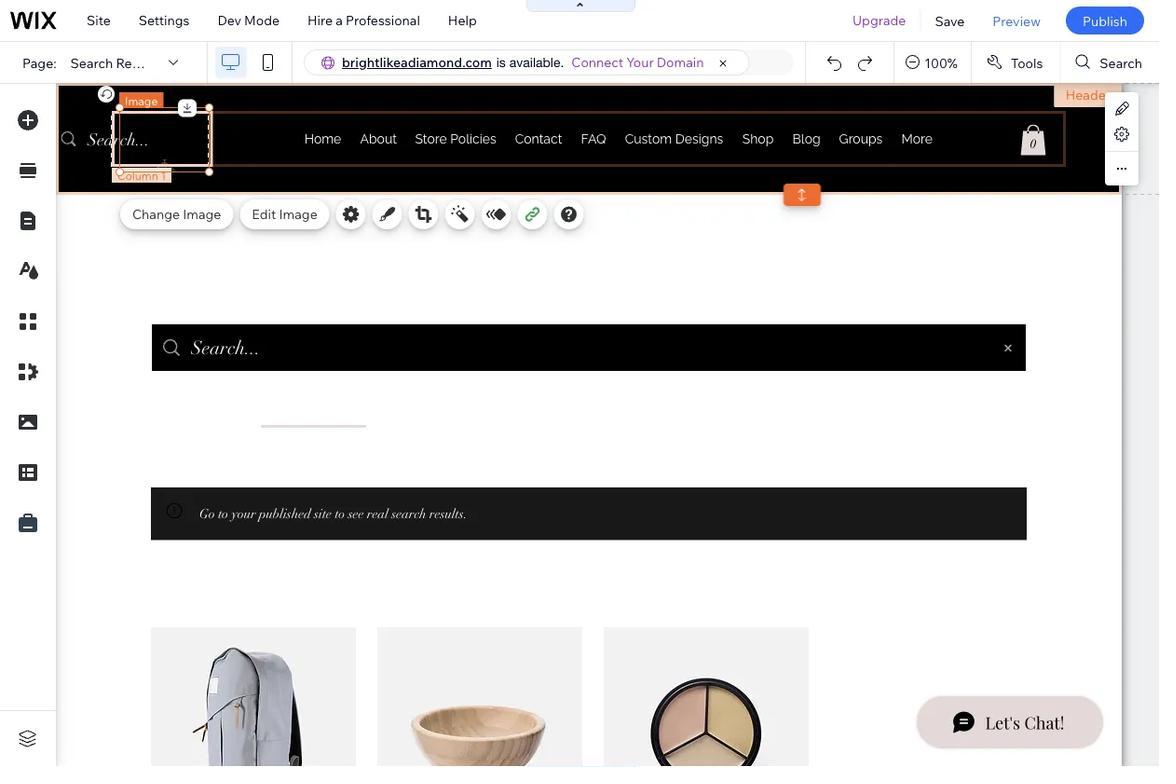 Task type: describe. For each thing, give the bounding box(es) containing it.
publish
[[1083, 12, 1128, 29]]

change
[[132, 206, 180, 222]]

save
[[935, 12, 965, 29]]

column
[[117, 168, 158, 182]]

domain
[[657, 54, 704, 70]]

your
[[627, 54, 654, 70]]

is
[[497, 55, 506, 70]]

0 horizontal spatial image
[[125, 94, 158, 108]]

is available. connect your domain
[[497, 54, 704, 70]]

search button
[[1061, 42, 1159, 83]]

preview
[[993, 12, 1041, 29]]

dev
[[218, 12, 241, 28]]

search results
[[70, 54, 161, 71]]

save button
[[921, 0, 979, 41]]

image for edit image
[[279, 206, 318, 222]]

1
[[161, 168, 166, 182]]

edit image
[[252, 206, 318, 222]]

column 1
[[117, 168, 166, 182]]

connect
[[572, 54, 624, 70]]

change image
[[132, 206, 221, 222]]

100% button
[[895, 42, 971, 83]]

hire
[[308, 12, 333, 28]]

a
[[336, 12, 343, 28]]

dev mode
[[218, 12, 280, 28]]



Task type: locate. For each thing, give the bounding box(es) containing it.
help
[[448, 12, 477, 28]]

image right the change
[[183, 206, 221, 222]]

site
[[87, 12, 111, 28]]

1 horizontal spatial image
[[183, 206, 221, 222]]

search
[[70, 54, 113, 71], [1100, 54, 1143, 71]]

mode
[[244, 12, 280, 28]]

edit
[[252, 206, 276, 222]]

results
[[116, 54, 161, 71]]

header
[[1066, 87, 1111, 103], [1066, 87, 1111, 103]]

settings
[[139, 12, 190, 28]]

upgrade
[[853, 12, 906, 28]]

0 horizontal spatial search
[[70, 54, 113, 71]]

search for search results
[[70, 54, 113, 71]]

image for change image
[[183, 206, 221, 222]]

search down publish
[[1100, 54, 1143, 71]]

search inside button
[[1100, 54, 1143, 71]]

available.
[[510, 55, 564, 70]]

search for search
[[1100, 54, 1143, 71]]

image down results
[[125, 94, 158, 108]]

100%
[[925, 54, 958, 71]]

search down site
[[70, 54, 113, 71]]

preview button
[[979, 0, 1055, 41]]

professional
[[346, 12, 420, 28]]

image
[[125, 94, 158, 108], [183, 206, 221, 222], [279, 206, 318, 222]]

2 search from the left
[[1100, 54, 1143, 71]]

brightlikeadiamond.com
[[342, 54, 492, 70]]

tools button
[[972, 42, 1060, 83]]

2 horizontal spatial image
[[279, 206, 318, 222]]

1 search from the left
[[70, 54, 113, 71]]

tools
[[1011, 54, 1043, 71]]

image right the edit
[[279, 206, 318, 222]]

publish button
[[1066, 7, 1145, 34]]

hire a professional
[[308, 12, 420, 28]]

1 horizontal spatial search
[[1100, 54, 1143, 71]]



